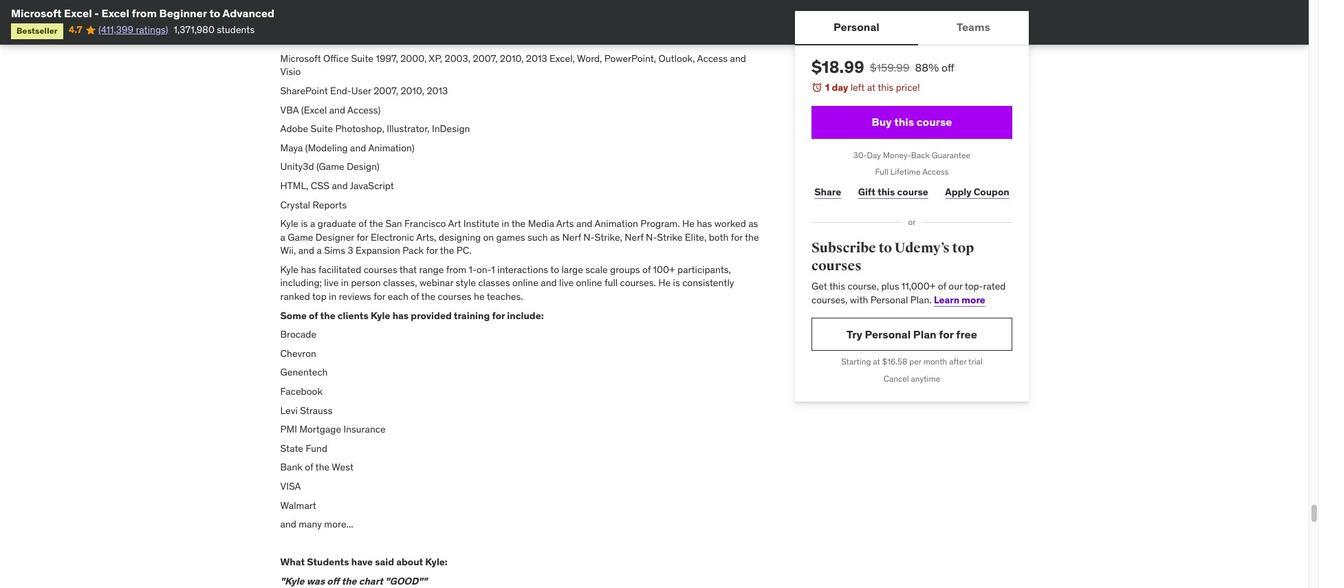 Task type: vqa. For each thing, say whether or not it's contained in the screenshot.
first "Engine" from right
no



Task type: describe. For each thing, give the bounding box(es) containing it.
subscribe
[[812, 239, 876, 257]]

1997,
[[376, 52, 398, 65]]

of right some
[[309, 309, 318, 322]]

pack
[[403, 244, 424, 257]]

a up wii,
[[280, 231, 285, 243]]

of inside 'get this course, plus 11,000+ of our top-rated courses, with personal plan.'
[[938, 280, 946, 293]]

outlook,
[[659, 52, 695, 65]]

1 vertical spatial 2007,
[[374, 85, 398, 97]]

a left sims
[[317, 244, 322, 257]]

try
[[847, 327, 862, 341]]

the inside what students have said about kyle: "kyle was off the chart "good""
[[342, 575, 357, 588]]

buy this course
[[872, 115, 952, 129]]

try personal plan for free link
[[812, 318, 1012, 351]]

off inside the $18.99 $159.99 88% off
[[942, 61, 955, 74]]

per
[[909, 357, 922, 367]]

and down 'interactions'
[[541, 277, 557, 289]]

access inside kyle is a microsoft certified trainer (mct) and a certified microsoft office master instructor and has been teaching and consulting for the past 20+ years on various computer applications, including; microsoft office suite 1997, 2000, xp, 2003, 2007, 2010, 2013 excel, word, powerpoint, outlook, access and visio sharepoint end-user 2007, 2010, 2013 vba (excel and access) adobe suite photoshop, illustrator, indesign maya (modeling and animation) unity3d (game design) html, css and javascript crystal reports kyle is a graduate of the san francisco art institute in the media arts and animation program. he has worked as a game designer for electronic arts, designing on games such as nerf n-strike, nerf n-strike elite, both for the wii, and a sims 3 expansion pack for the pc. kyle has facilitated courses that range from 1-on-1 interactions to large scale groups of 100+ participants, including; live in person classes, webinar style classes online and live online full courses. he is consistently ranked top in reviews for each of the courses he teaches. some of the clients kyle has provided training for include: brocade chevron genentech facebook levi strauss pmi mortgage insurance state fund bank of the west visa walmart and many more...
[[697, 52, 728, 65]]

0 horizontal spatial 2013
[[427, 85, 448, 97]]

strauss
[[300, 404, 333, 417]]

0 vertical spatial including;
[[629, 33, 671, 46]]

applications,
[[573, 33, 627, 46]]

reviews
[[339, 290, 371, 303]]

visa
[[280, 480, 301, 493]]

apply coupon
[[945, 186, 1010, 198]]

course,
[[848, 280, 879, 293]]

2 vertical spatial personal
[[865, 327, 911, 341]]

pmi
[[280, 423, 297, 436]]

and down "photoshop,"
[[350, 142, 366, 154]]

1 nerf from the left
[[562, 231, 581, 243]]

for up expansion
[[357, 231, 368, 243]]

teaching
[[280, 33, 318, 46]]

1 vertical spatial 2010,
[[401, 85, 425, 97]]

for left each
[[374, 290, 386, 303]]

microsoft up consulting
[[318, 20, 358, 32]]

0 vertical spatial at
[[867, 81, 876, 94]]

from inside kyle is a microsoft certified trainer (mct) and a certified microsoft office master instructor and has been teaching and consulting for the past 20+ years on various computer applications, including; microsoft office suite 1997, 2000, xp, 2003, 2007, 2010, 2013 excel, word, powerpoint, outlook, access and visio sharepoint end-user 2007, 2010, 2013 vba (excel and access) adobe suite photoshop, illustrator, indesign maya (modeling and animation) unity3d (game design) html, css and javascript crystal reports kyle is a graduate of the san francisco art institute in the media arts and animation program. he has worked as a game designer for electronic arts, designing on games such as nerf n-strike, nerf n-strike elite, both for the wii, and a sims 3 expansion pack for the pc. kyle has facilitated courses that range from 1-on-1 interactions to large scale groups of 100+ participants, including; live in person classes, webinar style classes online and live online full courses. he is consistently ranked top in reviews for each of the courses he teaches. some of the clients kyle has provided training for include: brocade chevron genentech facebook levi strauss pmi mortgage insurance state fund bank of the west visa walmart and many more...
[[446, 263, 467, 276]]

1 vertical spatial in
[[341, 277, 349, 289]]

0 horizontal spatial courses
[[364, 263, 398, 276]]

after
[[949, 357, 967, 367]]

the down fund
[[316, 461, 330, 474]]

provided
[[411, 309, 452, 322]]

elite,
[[685, 231, 707, 243]]

this down $159.99
[[878, 81, 894, 94]]

francisco
[[405, 217, 446, 230]]

clients
[[338, 309, 369, 322]]

personal inside 'get this course, plus 11,000+ of our top-rated courses, with personal plan.'
[[871, 294, 908, 306]]

graduate
[[318, 217, 356, 230]]

kyle down wii,
[[280, 263, 299, 276]]

style
[[456, 277, 476, 289]]

2 horizontal spatial in
[[502, 217, 510, 230]]

1 horizontal spatial 2010,
[[500, 52, 524, 65]]

training
[[454, 309, 490, 322]]

for down worked
[[731, 231, 743, 243]]

course for gift this course
[[897, 186, 928, 198]]

has down each
[[393, 309, 409, 322]]

and right arts
[[577, 217, 593, 230]]

for left free
[[939, 327, 954, 341]]

ratings)
[[136, 24, 168, 36]]

kyle up teaching
[[280, 20, 299, 32]]

the left the pc.
[[440, 244, 454, 257]]

css
[[311, 180, 330, 192]]

full
[[605, 277, 618, 289]]

animation)
[[368, 142, 415, 154]]

adobe
[[280, 123, 308, 135]]

that
[[400, 263, 417, 276]]

left
[[851, 81, 865, 94]]

1 live from the left
[[324, 277, 339, 289]]

kyle up game at the top left of the page
[[280, 217, 299, 230]]

for down certified on the top left of page
[[386, 33, 398, 46]]

crystal
[[280, 199, 310, 211]]

fund
[[306, 442, 328, 455]]

courses,
[[812, 294, 848, 306]]

0 vertical spatial from
[[132, 6, 157, 20]]

classes
[[478, 277, 510, 289]]

1 vertical spatial is
[[301, 217, 308, 230]]

"good""
[[385, 575, 428, 588]]

certified
[[485, 20, 521, 32]]

free
[[956, 327, 977, 341]]

what
[[280, 556, 305, 569]]

-
[[94, 6, 99, 20]]

access inside 30-day money-back guarantee full lifetime access
[[922, 167, 949, 177]]

access)
[[348, 104, 381, 116]]

share button
[[812, 178, 844, 206]]

has up ranked
[[301, 263, 316, 276]]

state
[[280, 442, 303, 455]]

subscribe to udemy's top courses
[[812, 239, 974, 274]]

starting at $16.58 per month after trial cancel anytime
[[841, 357, 983, 384]]

certified
[[361, 20, 398, 32]]

0 vertical spatial he
[[683, 217, 695, 230]]

and down walmart
[[280, 518, 296, 531]]

the up games
[[512, 217, 526, 230]]

or
[[908, 217, 916, 227]]

of right bank
[[305, 461, 313, 474]]

he
[[474, 290, 485, 303]]

0 horizontal spatial in
[[329, 290, 337, 303]]

2003,
[[445, 52, 471, 65]]

pc.
[[457, 244, 472, 257]]

1 vertical spatial he
[[659, 277, 671, 289]]

students
[[307, 556, 349, 569]]

plan
[[913, 327, 937, 341]]

2 nerf from the left
[[625, 231, 644, 243]]

kyle down each
[[371, 309, 390, 322]]

microsoft up bestseller
[[11, 6, 62, 20]]

$159.99
[[870, 61, 910, 74]]

chevron
[[280, 347, 316, 360]]

2 n- from the left
[[646, 231, 657, 243]]

unity3d
[[280, 161, 314, 173]]

designer
[[316, 231, 354, 243]]

0 vertical spatial is
[[301, 20, 308, 32]]

designing
[[439, 231, 481, 243]]

the left san
[[369, 217, 383, 230]]

buy
[[872, 115, 892, 129]]

and right 'css'
[[332, 180, 348, 192]]

include:
[[507, 309, 544, 322]]

strike,
[[595, 231, 623, 243]]

1 horizontal spatial suite
[[351, 52, 374, 65]]

and right instructor
[[670, 20, 686, 32]]

personal button
[[795, 11, 918, 44]]

coupon
[[974, 186, 1010, 198]]

photoshop,
[[335, 123, 385, 135]]

the down trainer
[[400, 33, 414, 46]]

various
[[496, 33, 527, 46]]

on-
[[477, 263, 491, 276]]

and right teaching
[[320, 33, 336, 46]]

1-
[[469, 263, 477, 276]]

design)
[[347, 161, 380, 173]]

(game
[[316, 161, 345, 173]]

electronic
[[371, 231, 414, 243]]

insurance
[[344, 423, 386, 436]]

get this course, plus 11,000+ of our top-rated courses, with personal plan.
[[812, 280, 1006, 306]]

advanced
[[223, 6, 275, 20]]

consulting
[[339, 33, 383, 46]]

facilitated
[[319, 263, 361, 276]]

apply
[[945, 186, 972, 198]]

institute
[[464, 217, 499, 230]]

has up the elite,
[[697, 217, 712, 230]]

past
[[416, 33, 435, 46]]

many
[[299, 518, 322, 531]]

lifetime
[[890, 167, 921, 177]]

microsoft up visio
[[280, 52, 321, 65]]

and right outlook,
[[730, 52, 747, 65]]

has left been
[[689, 20, 704, 32]]

to inside kyle is a microsoft certified trainer (mct) and a certified microsoft office master instructor and has been teaching and consulting for the past 20+ years on various computer applications, including; microsoft office suite 1997, 2000, xp, 2003, 2007, 2010, 2013 excel, word, powerpoint, outlook, access and visio sharepoint end-user 2007, 2010, 2013 vba (excel and access) adobe suite photoshop, illustrator, indesign maya (modeling and animation) unity3d (game design) html, css and javascript crystal reports kyle is a graduate of the san francisco art institute in the media arts and animation program. he has worked as a game designer for electronic arts, designing on games such as nerf n-strike, nerf n-strike elite, both for the wii, and a sims 3 expansion pack for the pc. kyle has facilitated courses that range from 1-on-1 interactions to large scale groups of 100+ participants, including; live in person classes, webinar style classes online and live online full courses. he is consistently ranked top in reviews for each of the courses he teaches. some of the clients kyle has provided training for include: brocade chevron genentech facebook levi strauss pmi mortgage insurance state fund bank of the west visa walmart and many more...
[[551, 263, 559, 276]]

groups
[[610, 263, 640, 276]]

participants,
[[678, 263, 731, 276]]

anytime
[[911, 374, 940, 384]]

20+
[[437, 33, 455, 46]]

brocade
[[280, 328, 317, 341]]



Task type: locate. For each thing, give the bounding box(es) containing it.
courses down expansion
[[364, 263, 398, 276]]

100+
[[653, 263, 675, 276]]

0 horizontal spatial office
[[323, 52, 349, 65]]

to left large
[[551, 263, 559, 276]]

1 inside kyle is a microsoft certified trainer (mct) and a certified microsoft office master instructor and has been teaching and consulting for the past 20+ years on various computer applications, including; microsoft office suite 1997, 2000, xp, 2003, 2007, 2010, 2013 excel, word, powerpoint, outlook, access and visio sharepoint end-user 2007, 2010, 2013 vba (excel and access) adobe suite photoshop, illustrator, indesign maya (modeling and animation) unity3d (game design) html, css and javascript crystal reports kyle is a graduate of the san francisco art institute in the media arts and animation program. he has worked as a game designer for electronic arts, designing on games such as nerf n-strike, nerf n-strike elite, both for the wii, and a sims 3 expansion pack for the pc. kyle has facilitated courses that range from 1-on-1 interactions to large scale groups of 100+ participants, including; live in person classes, webinar style classes online and live online full courses. he is consistently ranked top in reviews for each of the courses he teaches. some of the clients kyle has provided training for include: brocade chevron genentech facebook levi strauss pmi mortgage insurance state fund bank of the west visa walmart and many more...
[[491, 263, 495, 276]]

0 vertical spatial in
[[502, 217, 510, 230]]

instructor
[[626, 20, 668, 32]]

1 horizontal spatial excel
[[101, 6, 129, 20]]

1 horizontal spatial nerf
[[625, 231, 644, 243]]

a up teaching
[[310, 20, 315, 32]]

off inside what students have said about kyle: "kyle was off the chart "good""
[[327, 575, 339, 588]]

more
[[962, 294, 986, 306]]

large
[[562, 263, 583, 276]]

1 horizontal spatial n-
[[646, 231, 657, 243]]

the left clients
[[320, 309, 336, 322]]

1 horizontal spatial 2013
[[526, 52, 547, 65]]

1 horizontal spatial live
[[559, 277, 574, 289]]

2 vertical spatial to
[[551, 263, 559, 276]]

off right 88%
[[942, 61, 955, 74]]

of up courses. at the top left of the page
[[643, 263, 651, 276]]

2 online from the left
[[576, 277, 602, 289]]

1 up classes
[[491, 263, 495, 276]]

0 horizontal spatial as
[[550, 231, 560, 243]]

course down lifetime
[[897, 186, 928, 198]]

powerpoint,
[[605, 52, 656, 65]]

1 vertical spatial at
[[873, 357, 880, 367]]

1 horizontal spatial including;
[[629, 33, 671, 46]]

0 vertical spatial off
[[942, 61, 955, 74]]

1 day left at this price!
[[825, 81, 920, 94]]

access down been
[[697, 52, 728, 65]]

live down large
[[559, 277, 574, 289]]

and up years
[[459, 20, 476, 32]]

0 horizontal spatial he
[[659, 277, 671, 289]]

nerf down animation
[[625, 231, 644, 243]]

1 n- from the left
[[584, 231, 595, 243]]

3
[[348, 244, 353, 257]]

this inside gift this course link
[[878, 186, 895, 198]]

webinar
[[420, 277, 454, 289]]

1 online from the left
[[513, 277, 539, 289]]

wii,
[[280, 244, 296, 257]]

0 horizontal spatial n-
[[584, 231, 595, 243]]

2013 down computer
[[526, 52, 547, 65]]

1 vertical spatial on
[[483, 231, 494, 243]]

personal inside button
[[834, 20, 880, 34]]

1 horizontal spatial online
[[576, 277, 602, 289]]

trial
[[969, 357, 983, 367]]

bank
[[280, 461, 303, 474]]

1 vertical spatial including;
[[280, 277, 322, 289]]

from
[[132, 6, 157, 20], [446, 263, 467, 276]]

0 vertical spatial suite
[[351, 52, 374, 65]]

2 live from the left
[[559, 277, 574, 289]]

1 excel from the left
[[64, 6, 92, 20]]

a up years
[[478, 20, 483, 32]]

course for buy this course
[[917, 115, 952, 129]]

1 vertical spatial as
[[550, 231, 560, 243]]

as right worked
[[749, 217, 759, 230]]

this for gift
[[878, 186, 895, 198]]

0 vertical spatial to
[[209, 6, 220, 20]]

1 vertical spatial top
[[312, 290, 327, 303]]

nerf down arts
[[562, 231, 581, 243]]

have
[[351, 556, 373, 569]]

top inside subscribe to udemy's top courses
[[952, 239, 974, 257]]

1 horizontal spatial courses
[[438, 290, 472, 303]]

is down 100+
[[673, 277, 680, 289]]

this inside buy this course button
[[894, 115, 914, 129]]

0 horizontal spatial including;
[[280, 277, 322, 289]]

udemy's
[[895, 239, 950, 257]]

1 vertical spatial from
[[446, 263, 467, 276]]

excel up (411,399
[[101, 6, 129, 20]]

0 horizontal spatial to
[[209, 6, 220, 20]]

teams
[[957, 20, 990, 34]]

vba
[[280, 104, 299, 116]]

money-
[[883, 150, 911, 160]]

online down 'interactions'
[[513, 277, 539, 289]]

buy this course button
[[812, 106, 1012, 139]]

interactions
[[497, 263, 549, 276]]

2010, down various
[[500, 52, 524, 65]]

office up applications,
[[566, 20, 592, 32]]

2000,
[[401, 52, 427, 65]]

office
[[566, 20, 592, 32], [323, 52, 349, 65]]

$16.58
[[882, 357, 907, 367]]

in left reviews
[[329, 290, 337, 303]]

2007, down years
[[473, 52, 498, 65]]

2 horizontal spatial to
[[879, 239, 892, 257]]

and down 'end-'
[[329, 104, 345, 116]]

of right each
[[411, 290, 419, 303]]

4.7
[[69, 24, 82, 36]]

2007, right user
[[374, 85, 398, 97]]

online down scale
[[576, 277, 602, 289]]

0 vertical spatial as
[[749, 217, 759, 230]]

trainer
[[400, 20, 429, 32]]

0 horizontal spatial top
[[312, 290, 327, 303]]

1 vertical spatial course
[[897, 186, 928, 198]]

0 horizontal spatial 2010,
[[401, 85, 425, 97]]

media
[[528, 217, 554, 230]]

1 vertical spatial to
[[879, 239, 892, 257]]

courses.
[[620, 277, 656, 289]]

2 horizontal spatial courses
[[812, 257, 862, 274]]

1 horizontal spatial 2007,
[[473, 52, 498, 65]]

suite up (modeling
[[311, 123, 333, 135]]

2010, down 2000,
[[401, 85, 425, 97]]

1 vertical spatial access
[[922, 167, 949, 177]]

11,000+
[[902, 280, 936, 293]]

indesign
[[432, 123, 470, 135]]

2007,
[[473, 52, 498, 65], [374, 85, 398, 97]]

worked
[[715, 217, 746, 230]]

the down 'webinar'
[[422, 290, 436, 303]]

course inside button
[[917, 115, 952, 129]]

said
[[375, 556, 394, 569]]

this for buy
[[894, 115, 914, 129]]

suite down consulting
[[351, 52, 374, 65]]

1 horizontal spatial in
[[341, 277, 349, 289]]

to left udemy's at the top
[[879, 239, 892, 257]]

chart
[[359, 575, 383, 588]]

30-
[[853, 150, 867, 160]]

facebook
[[280, 385, 323, 398]]

0 vertical spatial office
[[566, 20, 592, 32]]

top right ranked
[[312, 290, 327, 303]]

some
[[280, 309, 307, 322]]

try personal plan for free
[[847, 327, 977, 341]]

was
[[307, 575, 325, 588]]

course up back
[[917, 115, 952, 129]]

maya
[[280, 142, 303, 154]]

person
[[351, 277, 381, 289]]

in up games
[[502, 217, 510, 230]]

xp,
[[429, 52, 442, 65]]

as down arts
[[550, 231, 560, 243]]

excel up 4.7
[[64, 6, 92, 20]]

0 horizontal spatial off
[[327, 575, 339, 588]]

1,371,980
[[174, 24, 215, 36]]

1 vertical spatial suite
[[311, 123, 333, 135]]

the down worked
[[745, 231, 759, 243]]

(411,399 ratings)
[[98, 24, 168, 36]]

from up ratings) at the top left
[[132, 6, 157, 20]]

personal down plus
[[871, 294, 908, 306]]

walmart
[[280, 499, 316, 512]]

top up our
[[952, 239, 974, 257]]

arts,
[[416, 231, 437, 243]]

gift
[[858, 186, 876, 198]]

microsoft up computer
[[523, 20, 564, 32]]

1,371,980 students
[[174, 24, 255, 36]]

on down institute
[[483, 231, 494, 243]]

to
[[209, 6, 220, 20], [879, 239, 892, 257], [551, 263, 559, 276]]

1 horizontal spatial to
[[551, 263, 559, 276]]

2 vertical spatial is
[[673, 277, 680, 289]]

0 horizontal spatial nerf
[[562, 231, 581, 243]]

this inside 'get this course, plus 11,000+ of our top-rated courses, with personal plan.'
[[829, 280, 845, 293]]

on right years
[[483, 33, 493, 46]]

of left our
[[938, 280, 946, 293]]

0 horizontal spatial 1
[[491, 263, 495, 276]]

beginner
[[159, 6, 207, 20]]

kyle:
[[425, 556, 448, 569]]

1 horizontal spatial 1
[[825, 81, 830, 94]]

1 horizontal spatial from
[[446, 263, 467, 276]]

of
[[359, 217, 367, 230], [643, 263, 651, 276], [938, 280, 946, 293], [411, 290, 419, 303], [309, 309, 318, 322], [305, 461, 313, 474]]

courses down style
[[438, 290, 472, 303]]

0 vertical spatial 2013
[[526, 52, 547, 65]]

including;
[[629, 33, 671, 46], [280, 277, 322, 289]]

0 vertical spatial on
[[483, 33, 493, 46]]

0 vertical spatial top
[[952, 239, 974, 257]]

1 horizontal spatial he
[[683, 217, 695, 230]]

including; down instructor
[[629, 33, 671, 46]]

0 vertical spatial course
[[917, 115, 952, 129]]

visio
[[280, 66, 301, 78]]

strike
[[657, 231, 683, 243]]

for down arts,
[[426, 244, 438, 257]]

including; up ranked
[[280, 277, 322, 289]]

he up the elite,
[[683, 217, 695, 230]]

0 horizontal spatial access
[[697, 52, 728, 65]]

0 horizontal spatial from
[[132, 6, 157, 20]]

at right left
[[867, 81, 876, 94]]

$18.99
[[812, 56, 864, 78]]

1 horizontal spatial off
[[942, 61, 955, 74]]

and down game at the top left of the page
[[298, 244, 314, 257]]

for down the teaches.
[[492, 309, 505, 322]]

top inside kyle is a microsoft certified trainer (mct) and a certified microsoft office master instructor and has been teaching and consulting for the past 20+ years on various computer applications, including; microsoft office suite 1997, 2000, xp, 2003, 2007, 2010, 2013 excel, word, powerpoint, outlook, access and visio sharepoint end-user 2007, 2010, 2013 vba (excel and access) adobe suite photoshop, illustrator, indesign maya (modeling and animation) unity3d (game design) html, css and javascript crystal reports kyle is a graduate of the san francisco art institute in the media arts and animation program. he has worked as a game designer for electronic arts, designing on games such as nerf n-strike, nerf n-strike elite, both for the wii, and a sims 3 expansion pack for the pc. kyle has facilitated courses that range from 1-on-1 interactions to large scale groups of 100+ participants, including; live in person classes, webinar style classes online and live online full courses. he is consistently ranked top in reviews for each of the courses he teaches. some of the clients kyle has provided training for include: brocade chevron genentech facebook levi strauss pmi mortgage insurance state fund bank of the west visa walmart and many more...
[[312, 290, 327, 303]]

0 vertical spatial 2007,
[[473, 52, 498, 65]]

html,
[[280, 180, 309, 192]]

and
[[459, 20, 476, 32], [670, 20, 686, 32], [320, 33, 336, 46], [730, 52, 747, 65], [329, 104, 345, 116], [350, 142, 366, 154], [332, 180, 348, 192], [577, 217, 593, 230], [298, 244, 314, 257], [541, 277, 557, 289], [280, 518, 296, 531]]

alarm image
[[812, 82, 823, 93]]

to inside subscribe to udemy's top courses
[[879, 239, 892, 257]]

excel
[[64, 6, 92, 20], [101, 6, 129, 20]]

0 horizontal spatial 2007,
[[374, 85, 398, 97]]

0 vertical spatial 1
[[825, 81, 830, 94]]

cancel
[[884, 374, 909, 384]]

1 horizontal spatial office
[[566, 20, 592, 32]]

1 vertical spatial personal
[[871, 294, 908, 306]]

bestseller
[[17, 26, 58, 36]]

this for get
[[829, 280, 845, 293]]

the left chart
[[342, 575, 357, 588]]

online
[[513, 277, 539, 289], [576, 277, 602, 289]]

to up 1,371,980 students
[[209, 6, 220, 20]]

tab list
[[795, 11, 1029, 45]]

for
[[386, 33, 398, 46], [357, 231, 368, 243], [731, 231, 743, 243], [426, 244, 438, 257], [374, 290, 386, 303], [492, 309, 505, 322], [939, 327, 954, 341]]

at inside starting at $16.58 per month after trial cancel anytime
[[873, 357, 880, 367]]

personal
[[834, 20, 880, 34], [871, 294, 908, 306], [865, 327, 911, 341]]

personal up the $16.58
[[865, 327, 911, 341]]

(excel
[[301, 104, 327, 116]]

gift this course
[[858, 186, 928, 198]]

0 vertical spatial personal
[[834, 20, 880, 34]]

courses inside subscribe to udemy's top courses
[[812, 257, 862, 274]]

this up courses,
[[829, 280, 845, 293]]

of right graduate
[[359, 217, 367, 230]]

game
[[288, 231, 313, 243]]

n-
[[584, 231, 595, 243], [646, 231, 657, 243]]

he down 100+
[[659, 277, 671, 289]]

1 horizontal spatial as
[[749, 217, 759, 230]]

1 right alarm image
[[825, 81, 830, 94]]

1 horizontal spatial access
[[922, 167, 949, 177]]

games
[[497, 231, 525, 243]]

month
[[924, 357, 947, 367]]

0 horizontal spatial online
[[513, 277, 539, 289]]

2013 down xp,
[[427, 85, 448, 97]]

expansion
[[356, 244, 400, 257]]

is up game at the top left of the page
[[301, 217, 308, 230]]

off
[[942, 61, 955, 74], [327, 575, 339, 588]]

from left 1-
[[446, 263, 467, 276]]

a up game at the top left of the page
[[310, 217, 315, 230]]

animation
[[595, 217, 639, 230]]

(mct)
[[432, 20, 457, 32]]

is
[[301, 20, 308, 32], [301, 217, 308, 230], [673, 277, 680, 289]]

2 excel from the left
[[101, 6, 129, 20]]

n- down program.
[[646, 231, 657, 243]]

1 vertical spatial office
[[323, 52, 349, 65]]

computer
[[529, 33, 570, 46]]

share
[[814, 186, 841, 198]]

1 vertical spatial off
[[327, 575, 339, 588]]

0 horizontal spatial excel
[[64, 6, 92, 20]]

sims
[[324, 244, 345, 257]]

kyle is a microsoft certified trainer (mct) and a certified microsoft office master instructor and has been teaching and consulting for the past 20+ years on various computer applications, including; microsoft office suite 1997, 2000, xp, 2003, 2007, 2010, 2013 excel, word, powerpoint, outlook, access and visio sharepoint end-user 2007, 2010, 2013 vba (excel and access) adobe suite photoshop, illustrator, indesign maya (modeling and animation) unity3d (game design) html, css and javascript crystal reports kyle is a graduate of the san francisco art institute in the media arts and animation program. he has worked as a game designer for electronic arts, designing on games such as nerf n-strike, nerf n-strike elite, both for the wii, and a sims 3 expansion pack for the pc. kyle has facilitated courses that range from 1-on-1 interactions to large scale groups of 100+ participants, including; live in person classes, webinar style classes online and live online full courses. he is consistently ranked top in reviews for each of the courses he teaches. some of the clients kyle has provided training for include: brocade chevron genentech facebook levi strauss pmi mortgage insurance state fund bank of the west visa walmart and many more...
[[280, 20, 759, 531]]

off right was
[[327, 575, 339, 588]]

this right buy
[[894, 115, 914, 129]]

2 vertical spatial in
[[329, 290, 337, 303]]

1 vertical spatial 2013
[[427, 85, 448, 97]]

live down facilitated
[[324, 277, 339, 289]]

0 horizontal spatial suite
[[311, 123, 333, 135]]

0 vertical spatial access
[[697, 52, 728, 65]]

0 vertical spatial 2010,
[[500, 52, 524, 65]]

1 horizontal spatial top
[[952, 239, 974, 257]]

plus
[[881, 280, 899, 293]]

tab list containing personal
[[795, 11, 1029, 45]]

1 vertical spatial 1
[[491, 263, 495, 276]]

at left the $16.58
[[873, 357, 880, 367]]

office down consulting
[[323, 52, 349, 65]]

0 horizontal spatial live
[[324, 277, 339, 289]]



